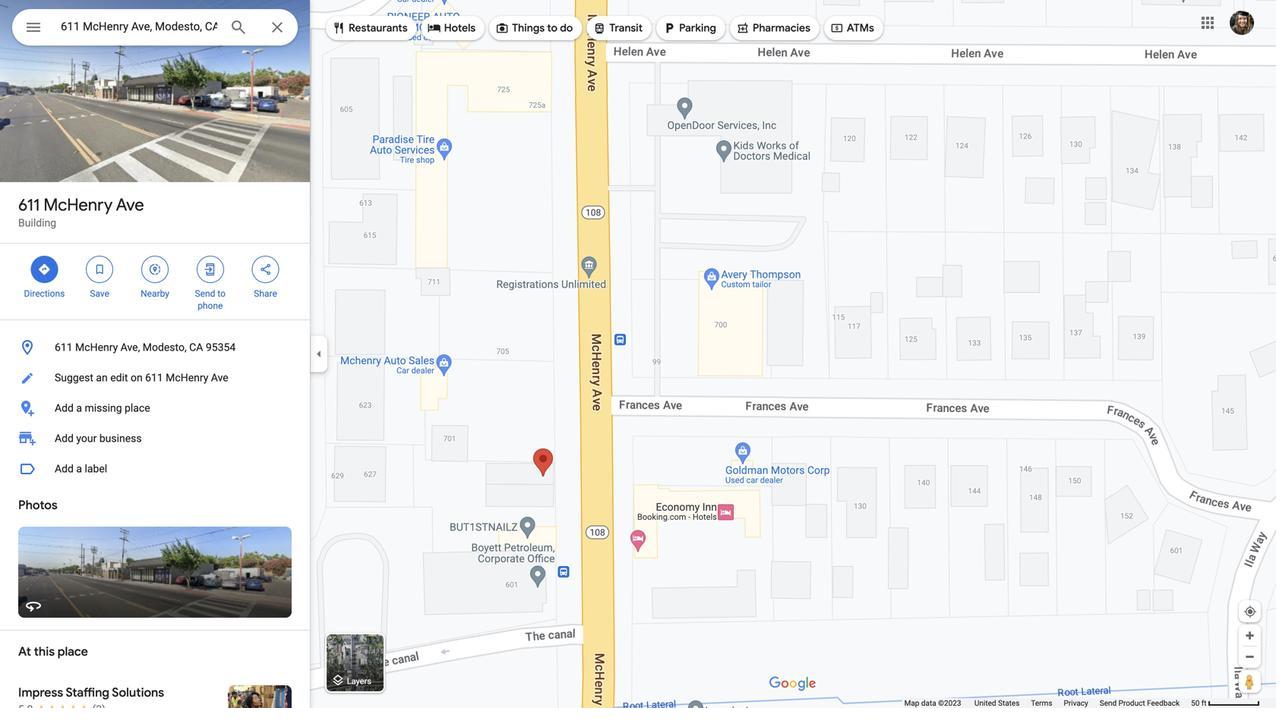 Task type: vqa. For each thing, say whether or not it's contained in the screenshot.


Task type: describe. For each thing, give the bounding box(es) containing it.
a for missing
[[76, 402, 82, 415]]

directions
[[24, 289, 65, 299]]

pharmacies
[[753, 21, 811, 35]]

ca
[[189, 342, 203, 354]]

611 inside "button"
[[145, 372, 163, 384]]

label
[[85, 463, 107, 476]]

your
[[76, 433, 97, 445]]

611 mchenry ave, modesto, ca 95354
[[55, 342, 236, 354]]

staffing
[[66, 686, 109, 701]]

building
[[18, 217, 56, 229]]

50
[[1191, 699, 1200, 708]]


[[203, 261, 217, 278]]

impress staffing solutions
[[18, 686, 164, 701]]


[[427, 20, 441, 36]]

feedback
[[1147, 699, 1180, 708]]

edit
[[110, 372, 128, 384]]

parking
[[679, 21, 716, 35]]

save
[[90, 289, 109, 299]]


[[830, 20, 844, 36]]

show street view coverage image
[[1239, 671, 1261, 694]]

611 mchenry ave main content
[[0, 0, 310, 709]]

50 ft button
[[1191, 699, 1260, 708]]

share
[[254, 289, 277, 299]]

photos
[[18, 498, 58, 514]]

add for add your business
[[55, 433, 74, 445]]


[[93, 261, 107, 278]]

this
[[34, 645, 55, 660]]


[[259, 261, 272, 278]]

place inside button
[[125, 402, 150, 415]]

impress staffing solutions link
[[0, 674, 310, 709]]

layers
[[347, 677, 371, 687]]

611 for ave,
[[55, 342, 73, 354]]

add a missing place
[[55, 402, 150, 415]]

do
[[560, 21, 573, 35]]

things
[[512, 21, 545, 35]]

united
[[975, 699, 996, 708]]

footer inside google maps element
[[905, 699, 1191, 709]]

suggest an edit on 611 mchenry ave
[[55, 372, 228, 384]]

611 for ave
[[18, 195, 40, 216]]

map data ©2023
[[905, 699, 963, 708]]

data
[[921, 699, 937, 708]]

united states button
[[975, 699, 1020, 709]]

privacy button
[[1064, 699, 1089, 709]]

restaurants
[[349, 21, 408, 35]]

google account: giulia masi  
(giulia.masi@adept.ai) image
[[1230, 11, 1254, 35]]

phone
[[198, 301, 223, 312]]

suggest an edit on 611 mchenry ave button
[[0, 363, 310, 394]]

ave inside 611 mchenry ave building
[[116, 195, 144, 216]]

missing
[[85, 402, 122, 415]]

ave inside "button"
[[211, 372, 228, 384]]

add your business
[[55, 433, 142, 445]]

send for send product feedback
[[1100, 699, 1117, 708]]

95354
[[206, 342, 236, 354]]

1 vertical spatial place
[[58, 645, 88, 660]]

actions for 611 mchenry ave region
[[0, 244, 310, 320]]

business
[[99, 433, 142, 445]]

an
[[96, 372, 108, 384]]

to inside send to phone
[[218, 289, 226, 299]]

add your business link
[[0, 424, 310, 454]]

 pharmacies
[[736, 20, 811, 36]]


[[148, 261, 162, 278]]

united states
[[975, 699, 1020, 708]]

zoom in image
[[1245, 631, 1256, 642]]

impress
[[18, 686, 63, 701]]

611 McHenry Ave, Modesto, CA 95350 field
[[12, 9, 298, 46]]

collapse side panel image
[[311, 346, 327, 363]]

terms
[[1031, 699, 1053, 708]]

nearby
[[141, 289, 169, 299]]

show your location image
[[1244, 606, 1257, 619]]


[[38, 261, 51, 278]]

modesto,
[[143, 342, 187, 354]]

 restaurants
[[332, 20, 408, 36]]

privacy
[[1064, 699, 1089, 708]]

solutions
[[112, 686, 164, 701]]

mchenry for ave,
[[75, 342, 118, 354]]


[[593, 20, 607, 36]]

611 mchenry ave building
[[18, 195, 144, 229]]

at this place
[[18, 645, 88, 660]]



Task type: locate. For each thing, give the bounding box(es) containing it.
add for add a label
[[55, 463, 74, 476]]

zoom out image
[[1245, 652, 1256, 663]]

1 horizontal spatial to
[[547, 21, 558, 35]]

mchenry inside button
[[75, 342, 118, 354]]

to inside  things to do
[[547, 21, 558, 35]]

send left product
[[1100, 699, 1117, 708]]

611 inside button
[[55, 342, 73, 354]]

0 horizontal spatial place
[[58, 645, 88, 660]]

a
[[76, 402, 82, 415], [76, 463, 82, 476]]

mchenry up an
[[75, 342, 118, 354]]

2 vertical spatial 611
[[145, 372, 163, 384]]

0 horizontal spatial 611
[[18, 195, 40, 216]]

footer
[[905, 699, 1191, 709]]

5.0 stars 3 reviews image
[[18, 703, 106, 709]]

place right this
[[58, 645, 88, 660]]

 hotels
[[427, 20, 476, 36]]

1 horizontal spatial ave
[[211, 372, 228, 384]]

 atms
[[830, 20, 874, 36]]

at
[[18, 645, 31, 660]]

send product feedback button
[[1100, 699, 1180, 709]]

mchenry for ave
[[44, 195, 113, 216]]

footer containing map data ©2023
[[905, 699, 1191, 709]]

add a missing place button
[[0, 394, 310, 424]]

product
[[1119, 699, 1145, 708]]

send up phone
[[195, 289, 215, 299]]

place down on
[[125, 402, 150, 415]]

 transit
[[593, 20, 643, 36]]

1 vertical spatial add
[[55, 433, 74, 445]]

suggest
[[55, 372, 93, 384]]

a for label
[[76, 463, 82, 476]]

add
[[55, 402, 74, 415], [55, 433, 74, 445], [55, 463, 74, 476]]


[[495, 20, 509, 36]]

add for add a missing place
[[55, 402, 74, 415]]

mchenry inside 611 mchenry ave building
[[44, 195, 113, 216]]

terms button
[[1031, 699, 1053, 709]]

0 vertical spatial mchenry
[[44, 195, 113, 216]]

1 vertical spatial a
[[76, 463, 82, 476]]

mchenry inside "button"
[[166, 372, 208, 384]]

None field
[[61, 17, 217, 36]]

0 vertical spatial add
[[55, 402, 74, 415]]

hotels
[[444, 21, 476, 35]]

©2023
[[938, 699, 961, 708]]

50 ft
[[1191, 699, 1207, 708]]

611 mchenry ave, modesto, ca 95354 button
[[0, 333, 310, 363]]


[[332, 20, 346, 36]]

transit
[[610, 21, 643, 35]]

2 add from the top
[[55, 433, 74, 445]]

add down suggest
[[55, 402, 74, 415]]

ft
[[1202, 699, 1207, 708]]

send product feedback
[[1100, 699, 1180, 708]]

send for send to phone
[[195, 289, 215, 299]]

611 right on
[[145, 372, 163, 384]]

mchenry up building
[[44, 195, 113, 216]]

1 horizontal spatial send
[[1100, 699, 1117, 708]]

to
[[547, 21, 558, 35], [218, 289, 226, 299]]

on
[[131, 372, 143, 384]]

send inside send to phone
[[195, 289, 215, 299]]

a left missing
[[76, 402, 82, 415]]

add a label button
[[0, 454, 310, 485]]

611 up suggest
[[55, 342, 73, 354]]

google maps element
[[0, 0, 1276, 709]]

atms
[[847, 21, 874, 35]]

0 vertical spatial 611
[[18, 195, 40, 216]]

1 add from the top
[[55, 402, 74, 415]]

1 vertical spatial send
[[1100, 699, 1117, 708]]

0 horizontal spatial ave
[[116, 195, 144, 216]]

1 vertical spatial to
[[218, 289, 226, 299]]

 search field
[[12, 9, 298, 49]]

add a label
[[55, 463, 107, 476]]

 parking
[[663, 20, 716, 36]]

611 inside 611 mchenry ave building
[[18, 195, 40, 216]]

 button
[[12, 9, 55, 49]]

add left your
[[55, 433, 74, 445]]

2 vertical spatial add
[[55, 463, 74, 476]]

1 vertical spatial 611
[[55, 342, 73, 354]]

0 vertical spatial a
[[76, 402, 82, 415]]

611 up building
[[18, 195, 40, 216]]

611
[[18, 195, 40, 216], [55, 342, 73, 354], [145, 372, 163, 384]]

0 vertical spatial to
[[547, 21, 558, 35]]

to up phone
[[218, 289, 226, 299]]


[[663, 20, 676, 36]]

ave
[[116, 195, 144, 216], [211, 372, 228, 384]]

0 vertical spatial ave
[[116, 195, 144, 216]]

a left label on the left
[[76, 463, 82, 476]]

send to phone
[[195, 289, 226, 312]]

0 vertical spatial place
[[125, 402, 150, 415]]

1 vertical spatial ave
[[211, 372, 228, 384]]

place
[[125, 402, 150, 415], [58, 645, 88, 660]]

none field inside 611 mchenry ave, modesto, ca 95350 "field"
[[61, 17, 217, 36]]


[[24, 16, 43, 38]]

mchenry down ca
[[166, 372, 208, 384]]

0 vertical spatial send
[[195, 289, 215, 299]]

1 a from the top
[[76, 402, 82, 415]]

ave,
[[121, 342, 140, 354]]

3 add from the top
[[55, 463, 74, 476]]

to left do
[[547, 21, 558, 35]]

mchenry
[[44, 195, 113, 216], [75, 342, 118, 354], [166, 372, 208, 384]]

1 horizontal spatial place
[[125, 402, 150, 415]]

0 horizontal spatial to
[[218, 289, 226, 299]]

1 horizontal spatial 611
[[55, 342, 73, 354]]

2 vertical spatial mchenry
[[166, 372, 208, 384]]

send
[[195, 289, 215, 299], [1100, 699, 1117, 708]]

 things to do
[[495, 20, 573, 36]]

0 horizontal spatial send
[[195, 289, 215, 299]]

2 a from the top
[[76, 463, 82, 476]]

states
[[998, 699, 1020, 708]]

send inside "button"
[[1100, 699, 1117, 708]]


[[736, 20, 750, 36]]

1 vertical spatial mchenry
[[75, 342, 118, 354]]

map
[[905, 699, 920, 708]]

2 horizontal spatial 611
[[145, 372, 163, 384]]

add left label on the left
[[55, 463, 74, 476]]



